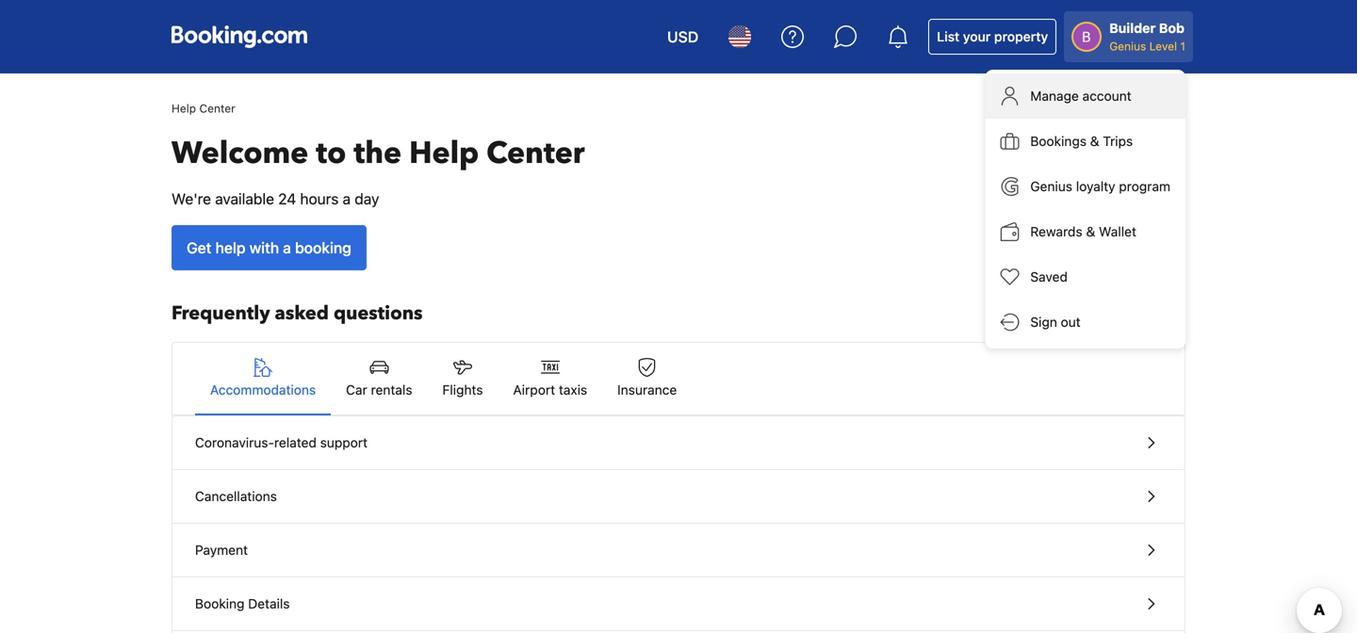 Task type: describe. For each thing, give the bounding box(es) containing it.
builder
[[1110, 20, 1156, 36]]

& for wallet
[[1086, 224, 1095, 239]]

frequently asked questions
[[172, 301, 423, 327]]

to
[[316, 133, 346, 174]]

program
[[1119, 179, 1171, 194]]

airport taxis button
[[498, 343, 602, 415]]

taxis
[[559, 382, 587, 398]]

trips
[[1103, 133, 1133, 149]]

genius loyalty program
[[1030, 179, 1171, 194]]

rewards
[[1030, 224, 1083, 239]]

tab list containing accommodations
[[172, 343, 1185, 417]]

saved link
[[985, 254, 1186, 300]]

& for trips
[[1090, 133, 1100, 149]]

get
[[187, 239, 212, 257]]

level
[[1150, 40, 1177, 53]]

welcome to the help center
[[172, 133, 585, 174]]

day
[[355, 190, 379, 208]]

builder bob genius level 1
[[1110, 20, 1186, 53]]

list your property
[[937, 29, 1048, 44]]

saved
[[1030, 269, 1068, 285]]

0 horizontal spatial help
[[172, 102, 196, 115]]

manage
[[1030, 88, 1079, 104]]

help
[[215, 239, 246, 257]]

1 vertical spatial genius
[[1030, 179, 1073, 194]]

booking.com online hotel reservations image
[[172, 25, 307, 48]]

rewards & wallet
[[1030, 224, 1137, 239]]

the
[[354, 133, 402, 174]]

car
[[346, 382, 367, 398]]

loyalty
[[1076, 179, 1116, 194]]

rewards & wallet link
[[985, 209, 1186, 254]]

your
[[963, 29, 991, 44]]

accommodations
[[210, 382, 316, 398]]

sign
[[1030, 314, 1057, 330]]

flights button
[[427, 343, 498, 415]]

bookings & trips
[[1030, 133, 1133, 149]]

coronavirus-
[[195, 435, 274, 451]]

genius loyalty program link
[[985, 164, 1186, 209]]

sign out
[[1030, 314, 1081, 330]]

wallet
[[1099, 224, 1137, 239]]

payment button
[[172, 524, 1185, 578]]

related
[[274, 435, 317, 451]]

24
[[278, 190, 296, 208]]

insurance button
[[602, 343, 692, 415]]

support
[[320, 435, 368, 451]]

sign out button
[[985, 300, 1186, 345]]

1
[[1180, 40, 1186, 53]]



Task type: vqa. For each thing, say whether or not it's contained in the screenshot.
loyalty
yes



Task type: locate. For each thing, give the bounding box(es) containing it.
cancellations
[[195, 489, 277, 504]]

welcome
[[172, 133, 308, 174]]

property
[[994, 29, 1048, 44]]

bookings & trips link
[[985, 119, 1186, 164]]

usd
[[667, 28, 699, 46]]

coronavirus-related support
[[195, 435, 368, 451]]

accommodations button
[[195, 343, 331, 415]]

available
[[215, 190, 274, 208]]

airport
[[513, 382, 555, 398]]

1 vertical spatial help
[[409, 133, 479, 174]]

list your property link
[[929, 19, 1057, 55]]

flights
[[442, 382, 483, 398]]

payment
[[195, 542, 248, 558]]

list
[[937, 29, 960, 44]]

manage account link
[[985, 74, 1186, 119]]

0 vertical spatial &
[[1090, 133, 1100, 149]]

1 vertical spatial a
[[283, 239, 291, 257]]

airport taxis
[[513, 382, 587, 398]]

1 vertical spatial &
[[1086, 224, 1095, 239]]

& left trips
[[1090, 133, 1100, 149]]

1 vertical spatial center
[[486, 133, 585, 174]]

frequently
[[172, 301, 270, 327]]

we're available 24 hours a day
[[172, 190, 379, 208]]

center
[[199, 102, 235, 115], [486, 133, 585, 174]]

bookings
[[1030, 133, 1087, 149]]

a inside button
[[283, 239, 291, 257]]

a right with
[[283, 239, 291, 257]]

get help with a booking
[[187, 239, 351, 257]]

questions
[[334, 301, 423, 327]]

details
[[248, 596, 290, 612]]

0 horizontal spatial a
[[283, 239, 291, 257]]

0 vertical spatial center
[[199, 102, 235, 115]]

0 vertical spatial a
[[343, 190, 351, 208]]

we're
[[172, 190, 211, 208]]

0 horizontal spatial center
[[199, 102, 235, 115]]

help center
[[172, 102, 235, 115]]

booking
[[195, 596, 245, 612]]

booking
[[295, 239, 351, 257]]

help
[[172, 102, 196, 115], [409, 133, 479, 174]]

coronavirus-related support button
[[172, 417, 1185, 470]]

genius inside builder bob genius level 1
[[1110, 40, 1146, 53]]

out
[[1061, 314, 1081, 330]]

a left day
[[343, 190, 351, 208]]

manage account
[[1030, 88, 1132, 104]]

account
[[1083, 88, 1132, 104]]

genius left loyalty
[[1030, 179, 1073, 194]]

a
[[343, 190, 351, 208], [283, 239, 291, 257]]

0 vertical spatial help
[[172, 102, 196, 115]]

1 horizontal spatial help
[[409, 133, 479, 174]]

rentals
[[371, 382, 412, 398]]

bob
[[1159, 20, 1185, 36]]

genius
[[1110, 40, 1146, 53], [1030, 179, 1073, 194]]

booking details
[[195, 596, 290, 612]]

hours
[[300, 190, 339, 208]]

usd button
[[656, 14, 710, 59]]

car rentals
[[346, 382, 412, 398]]

& left wallet
[[1086, 224, 1095, 239]]

1 horizontal spatial a
[[343, 190, 351, 208]]

help right the
[[409, 133, 479, 174]]

booking details button
[[172, 578, 1185, 631]]

asked
[[275, 301, 329, 327]]

help up welcome
[[172, 102, 196, 115]]

car rentals button
[[331, 343, 427, 415]]

genius down builder
[[1110, 40, 1146, 53]]

1 horizontal spatial genius
[[1110, 40, 1146, 53]]

with
[[249, 239, 279, 257]]

0 horizontal spatial genius
[[1030, 179, 1073, 194]]

get help with a booking button
[[172, 225, 367, 271]]

insurance
[[617, 382, 677, 398]]

1 horizontal spatial center
[[486, 133, 585, 174]]

0 vertical spatial genius
[[1110, 40, 1146, 53]]

&
[[1090, 133, 1100, 149], [1086, 224, 1095, 239]]

cancellations button
[[172, 470, 1185, 524]]

tab list
[[172, 343, 1185, 417]]



